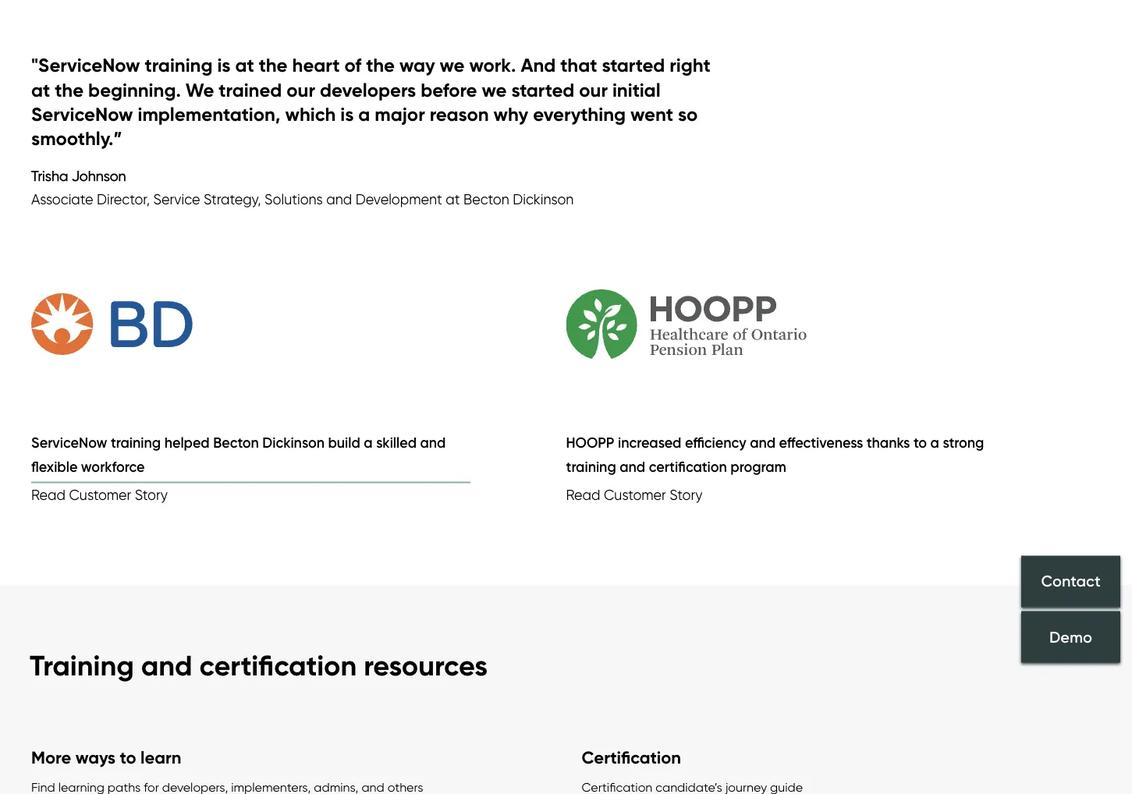 Task type: describe. For each thing, give the bounding box(es) containing it.
workforce
[[81, 459, 145, 476]]

becton dickinson logo image
[[31, 235, 453, 414]]

more
[[31, 748, 71, 769]]

at inside trisha johnson associate director, service strategy, solutions and development at becton dickinson
[[446, 191, 460, 208]]

0 horizontal spatial the
[[55, 78, 84, 102]]

initial
[[613, 78, 661, 102]]

contact link
[[1022, 556, 1121, 608]]

2 horizontal spatial the
[[366, 54, 395, 77]]

certification
[[582, 748, 682, 769]]

hoopp logo image
[[566, 235, 988, 414]]

trained
[[219, 78, 282, 102]]

work.
[[470, 54, 516, 77]]

2 our from the left
[[579, 78, 608, 102]]

associate
[[31, 191, 93, 208]]

1 our from the left
[[287, 78, 315, 102]]

of
[[345, 54, 362, 77]]

servicenow training helped becton dickinson build a skilled and flexible workforce
[[31, 435, 446, 476]]

0 horizontal spatial started
[[512, 78, 575, 102]]

story for and
[[670, 487, 703, 504]]

training inside hoopp increased efficiency and effectiveness thanks to a strong training and certification program
[[566, 459, 617, 476]]

director,
[[97, 191, 150, 208]]

right
[[670, 54, 711, 77]]

read customer story for workforce
[[31, 487, 168, 504]]

read customer story for and
[[566, 487, 703, 504]]

and
[[521, 54, 556, 77]]

becton inside servicenow training helped becton dickinson build a skilled and flexible workforce
[[213, 435, 259, 452]]

1 horizontal spatial the
[[259, 54, 288, 77]]

more ways to learn
[[31, 748, 182, 769]]

learn
[[141, 748, 182, 769]]

before
[[421, 78, 477, 102]]

0 vertical spatial at
[[235, 54, 254, 77]]

effectiveness
[[780, 435, 864, 452]]

a inside servicenow training helped becton dickinson build a skilled and flexible workforce
[[364, 435, 373, 452]]

strong
[[943, 435, 985, 452]]

heart
[[292, 54, 340, 77]]

we
[[186, 78, 214, 102]]

1 vertical spatial certification
[[199, 649, 357, 684]]

hoopp increased efficiency and effectiveness thanks to a strong training and certification program
[[566, 435, 985, 476]]

smoothly."
[[31, 127, 122, 150]]

reason
[[430, 103, 489, 126]]

dickinson inside trisha johnson associate director, service strategy, solutions and development at becton dickinson
[[513, 191, 574, 208]]

1 horizontal spatial started
[[602, 54, 665, 77]]

customer for and
[[604, 487, 666, 504]]

development
[[356, 191, 442, 208]]

beginning.
[[88, 78, 181, 102]]

efficiency
[[685, 435, 747, 452]]

read for flexible
[[31, 487, 66, 504]]

training for "servicenow
[[145, 54, 213, 77]]

a inside hoopp increased efficiency and effectiveness thanks to a strong training and certification program
[[931, 435, 940, 452]]

certification inside hoopp increased efficiency and effectiveness thanks to a strong training and certification program
[[649, 459, 727, 476]]



Task type: locate. For each thing, give the bounding box(es) containing it.
0 vertical spatial we
[[440, 54, 465, 77]]

a right the build
[[364, 435, 373, 452]]

0 vertical spatial becton
[[464, 191, 510, 208]]

skilled
[[376, 435, 417, 452]]

training and certification resources
[[30, 649, 488, 684]]

developers
[[320, 78, 416, 102]]

1 horizontal spatial is
[[341, 103, 354, 126]]

the
[[259, 54, 288, 77], [366, 54, 395, 77], [55, 78, 84, 102]]

1 horizontal spatial we
[[482, 78, 507, 102]]

way
[[400, 54, 435, 77]]

johnson
[[72, 167, 126, 185]]

0 vertical spatial training
[[145, 54, 213, 77]]

is
[[217, 54, 231, 77], [341, 103, 354, 126]]

the down ""servicenow"
[[55, 78, 84, 102]]

solutions
[[265, 191, 323, 208]]

1 servicenow from the top
[[31, 103, 133, 126]]

trisha
[[31, 167, 68, 185]]

read customer story
[[31, 487, 168, 504], [566, 487, 703, 504]]

0 vertical spatial certification
[[649, 459, 727, 476]]

and inside servicenow training helped becton dickinson build a skilled and flexible workforce
[[420, 435, 446, 452]]

customer down the workforce
[[69, 487, 131, 504]]

1 vertical spatial becton
[[213, 435, 259, 452]]

2 story from the left
[[670, 487, 703, 504]]

to right ways at bottom left
[[120, 748, 136, 769]]

0 vertical spatial dickinson
[[513, 191, 574, 208]]

training up we
[[145, 54, 213, 77]]

program
[[731, 459, 787, 476]]

1 vertical spatial dickinson
[[263, 435, 325, 452]]

demo link
[[1022, 612, 1121, 663]]

1 vertical spatial to
[[120, 748, 136, 769]]

2 servicenow from the top
[[31, 435, 107, 452]]

1 read customer story from the left
[[31, 487, 168, 504]]

0 vertical spatial is
[[217, 54, 231, 77]]

dickinson inside servicenow training helped becton dickinson build a skilled and flexible workforce
[[263, 435, 325, 452]]

1 horizontal spatial story
[[670, 487, 703, 504]]

1 horizontal spatial dickinson
[[513, 191, 574, 208]]

servicenow
[[31, 103, 133, 126], [31, 435, 107, 452]]

started up the initial
[[602, 54, 665, 77]]

0 vertical spatial servicenow
[[31, 103, 133, 126]]

2 vertical spatial training
[[566, 459, 617, 476]]

a down developers
[[359, 103, 370, 126]]

a inside "servicenow training is at the heart of the way we work. and that started right at the beginning. we trained our developers before we started our initial servicenow implementation, which is a major reason why everything went so smoothly."
[[359, 103, 370, 126]]

becton inside trisha johnson associate director, service strategy, solutions and development at becton dickinson
[[464, 191, 510, 208]]

read customer story down increased
[[566, 487, 703, 504]]

1 horizontal spatial to
[[914, 435, 927, 452]]

1 read from the left
[[31, 487, 66, 504]]

0 horizontal spatial customer
[[69, 487, 131, 504]]

that
[[561, 54, 598, 77]]

our up which
[[287, 78, 315, 102]]

at right development
[[446, 191, 460, 208]]

started down and
[[512, 78, 575, 102]]

read
[[31, 487, 66, 504], [566, 487, 601, 504]]

contact
[[1042, 572, 1101, 591]]

becton
[[464, 191, 510, 208], [213, 435, 259, 452]]

and
[[327, 191, 352, 208], [420, 435, 446, 452], [750, 435, 776, 452], [620, 459, 646, 476], [141, 649, 192, 684]]

demo
[[1050, 628, 1093, 647]]

"servicenow training is at the heart of the way we work. and that started right at the beginning. we trained our developers before we started our initial servicenow implementation, which is a major reason why everything went so smoothly."
[[31, 54, 711, 150]]

to inside hoopp increased efficiency and effectiveness thanks to a strong training and certification program
[[914, 435, 927, 452]]

went
[[631, 103, 674, 126]]

major
[[375, 103, 425, 126]]

read for training
[[566, 487, 601, 504]]

to
[[914, 435, 927, 452], [120, 748, 136, 769]]

why
[[494, 103, 529, 126]]

dickinson
[[513, 191, 574, 208], [263, 435, 325, 452]]

story
[[135, 487, 168, 504], [670, 487, 703, 504]]

1 horizontal spatial at
[[235, 54, 254, 77]]

story for workforce
[[135, 487, 168, 504]]

and inside trisha johnson associate director, service strategy, solutions and development at becton dickinson
[[327, 191, 352, 208]]

1 vertical spatial servicenow
[[31, 435, 107, 452]]

2 read customer story from the left
[[566, 487, 703, 504]]

1 vertical spatial we
[[482, 78, 507, 102]]

so
[[678, 103, 698, 126]]

1 vertical spatial is
[[341, 103, 354, 126]]

2 horizontal spatial at
[[446, 191, 460, 208]]

increased
[[618, 435, 682, 452]]

we
[[440, 54, 465, 77], [482, 78, 507, 102]]

customer down increased
[[604, 487, 666, 504]]

0 vertical spatial started
[[602, 54, 665, 77]]

our
[[287, 78, 315, 102], [579, 78, 608, 102]]

ways
[[75, 748, 116, 769]]

at up trained at the left of page
[[235, 54, 254, 77]]

0 vertical spatial to
[[914, 435, 927, 452]]

helped
[[164, 435, 210, 452]]

servicenow up flexible
[[31, 435, 107, 452]]

training inside "servicenow training is at the heart of the way we work. and that started right at the beginning. we trained our developers before we started our initial servicenow implementation, which is a major reason why everything went so smoothly."
[[145, 54, 213, 77]]

story down efficiency
[[670, 487, 703, 504]]

training
[[145, 54, 213, 77], [111, 435, 161, 452], [566, 459, 617, 476]]

resources
[[364, 649, 488, 684]]

story down the workforce
[[135, 487, 168, 504]]

our up everything
[[579, 78, 608, 102]]

implementation,
[[138, 103, 281, 126]]

we up before
[[440, 54, 465, 77]]

the up trained at the left of page
[[259, 54, 288, 77]]

which
[[285, 103, 336, 126]]

read down flexible
[[31, 487, 66, 504]]

at down ""servicenow"
[[31, 78, 50, 102]]

1 story from the left
[[135, 487, 168, 504]]

1 horizontal spatial read customer story
[[566, 487, 703, 504]]

1 vertical spatial training
[[111, 435, 161, 452]]

read down 'hoopp'
[[566, 487, 601, 504]]

0 horizontal spatial read customer story
[[31, 487, 168, 504]]

is up trained at the left of page
[[217, 54, 231, 77]]

service
[[153, 191, 200, 208]]

hoopp
[[566, 435, 615, 452]]

0 horizontal spatial to
[[120, 748, 136, 769]]

1 horizontal spatial becton
[[464, 191, 510, 208]]

"servicenow
[[31, 54, 140, 77]]

certification
[[649, 459, 727, 476], [199, 649, 357, 684]]

2 customer from the left
[[604, 487, 666, 504]]

1 horizontal spatial customer
[[604, 487, 666, 504]]

0 horizontal spatial at
[[31, 78, 50, 102]]

everything
[[533, 103, 626, 126]]

we down work.
[[482, 78, 507, 102]]

training down 'hoopp'
[[566, 459, 617, 476]]

0 horizontal spatial is
[[217, 54, 231, 77]]

at
[[235, 54, 254, 77], [31, 78, 50, 102], [446, 191, 460, 208]]

1 customer from the left
[[69, 487, 131, 504]]

2 vertical spatial at
[[446, 191, 460, 208]]

servicenow inside servicenow training helped becton dickinson build a skilled and flexible workforce
[[31, 435, 107, 452]]

servicenow inside "servicenow training is at the heart of the way we work. and that started right at the beginning. we trained our developers before we started our initial servicenow implementation, which is a major reason why everything went so smoothly."
[[31, 103, 133, 126]]

training
[[30, 649, 134, 684]]

0 horizontal spatial story
[[135, 487, 168, 504]]

0 horizontal spatial dickinson
[[263, 435, 325, 452]]

a left strong
[[931, 435, 940, 452]]

flexible
[[31, 459, 78, 476]]

0 horizontal spatial certification
[[199, 649, 357, 684]]

1 vertical spatial at
[[31, 78, 50, 102]]

a
[[359, 103, 370, 126], [364, 435, 373, 452], [931, 435, 940, 452]]

1 horizontal spatial read
[[566, 487, 601, 504]]

training for servicenow
[[111, 435, 161, 452]]

0 horizontal spatial we
[[440, 54, 465, 77]]

1 horizontal spatial our
[[579, 78, 608, 102]]

strategy,
[[204, 191, 261, 208]]

1 horizontal spatial certification
[[649, 459, 727, 476]]

customer for workforce
[[69, 487, 131, 504]]

2 read from the left
[[566, 487, 601, 504]]

the up developers
[[366, 54, 395, 77]]

0 horizontal spatial becton
[[213, 435, 259, 452]]

customer
[[69, 487, 131, 504], [604, 487, 666, 504]]

build
[[328, 435, 361, 452]]

is down developers
[[341, 103, 354, 126]]

read customer story down the workforce
[[31, 487, 168, 504]]

servicenow up smoothly."
[[31, 103, 133, 126]]

training up the workforce
[[111, 435, 161, 452]]

started
[[602, 54, 665, 77], [512, 78, 575, 102]]

0 horizontal spatial our
[[287, 78, 315, 102]]

0 horizontal spatial read
[[31, 487, 66, 504]]

to right thanks
[[914, 435, 927, 452]]

training inside servicenow training helped becton dickinson build a skilled and flexible workforce
[[111, 435, 161, 452]]

trisha johnson associate director, service strategy, solutions and development at becton dickinson
[[31, 167, 574, 208]]

1 vertical spatial started
[[512, 78, 575, 102]]

thanks
[[867, 435, 911, 452]]



Task type: vqa. For each thing, say whether or not it's contained in the screenshot.
'READ'
yes



